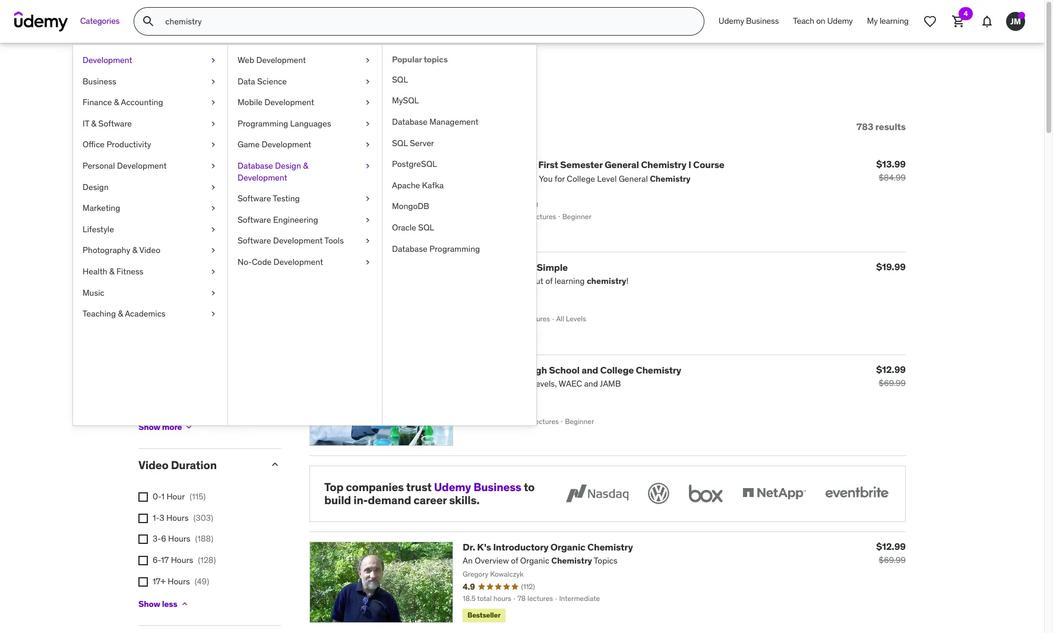 Task type: locate. For each thing, give the bounding box(es) containing it.
xsmall image inside health & fitness link
[[209, 266, 218, 278]]

& for photography & video
[[132, 245, 137, 256]]

1 vertical spatial video
[[138, 458, 169, 473]]

less
[[162, 599, 177, 610]]

0 horizontal spatial business
[[83, 76, 116, 87]]

show more
[[138, 422, 182, 433]]

1 vertical spatial business
[[83, 76, 116, 87]]

xsmall image
[[209, 76, 218, 87], [363, 76, 373, 87], [209, 118, 218, 130], [363, 118, 373, 130], [209, 139, 218, 151], [363, 139, 373, 151], [209, 160, 218, 172], [363, 160, 373, 172], [209, 203, 218, 214], [209, 224, 218, 236], [363, 257, 373, 268], [209, 266, 218, 278], [209, 287, 218, 299], [209, 309, 218, 320], [138, 357, 148, 366], [138, 399, 148, 408], [138, 535, 148, 545], [138, 577, 148, 587], [180, 600, 189, 609]]

up left (571)
[[218, 266, 227, 276]]

software development tools
[[238, 236, 344, 246]]

xsmall image inside the no-code development link
[[363, 257, 373, 268]]

0 horizontal spatial programming
[[238, 118, 288, 129]]

1 horizontal spatial business
[[474, 480, 522, 494]]

xsmall image up 4.5 & up (272)
[[209, 182, 218, 193]]

3 up from the top
[[218, 244, 227, 255]]

software testing link
[[228, 188, 382, 210]]

software down (272)
[[238, 214, 271, 225]]

$12.99 $69.99 for the complete high school and college chemistry
[[877, 363, 906, 388]]

build
[[324, 493, 351, 508]]

web
[[238, 55, 254, 65]]

sql left server
[[392, 138, 408, 148]]

software development tools link
[[228, 231, 382, 252]]

software for software development tools
[[238, 236, 271, 246]]

1 show from the top
[[138, 422, 160, 433]]

xsmall image inside 'database design & development' link
[[363, 160, 373, 172]]

dr. down skills.
[[463, 541, 475, 553]]

health
[[83, 266, 107, 277]]

2 vertical spatial business
[[474, 480, 522, 494]]

2 k's from the top
[[477, 541, 491, 553]]

$69.99 for dr. k's introductory organic chemistry
[[879, 555, 906, 566]]

business inside business link
[[83, 76, 116, 87]]

1 small image from the top
[[269, 170, 281, 181]]

xsmall image inside personal development link
[[209, 160, 218, 172]]

& right 3.5 on the top left
[[210, 244, 216, 255]]

1 horizontal spatial design
[[275, 160, 301, 171]]

$12.99
[[877, 363, 906, 375], [877, 541, 906, 553]]

xsmall image inside 'programming languages' link
[[363, 118, 373, 130]]

1 $12.99 $69.99 from the top
[[877, 363, 906, 388]]

17+ hours (49)
[[153, 576, 209, 587]]

0 vertical spatial programming
[[238, 118, 288, 129]]

0 horizontal spatial design
[[83, 182, 109, 192]]

dr. up apache kafka link
[[463, 159, 475, 171]]

xsmall image for music
[[209, 287, 218, 299]]

database design & development element
[[382, 45, 537, 426]]

complete right the
[[481, 364, 524, 376]]

dr. k's complete first semester general chemistry i course
[[463, 159, 725, 171]]

sql for sql server
[[392, 138, 408, 148]]

career
[[414, 493, 447, 508]]

1 vertical spatial $69.99
[[879, 555, 906, 566]]

xsmall image inside it & software link
[[209, 118, 218, 130]]

& right '4.5'
[[210, 202, 216, 213]]

sql right oracle
[[418, 222, 434, 233]]

& right it
[[91, 118, 96, 129]]

up left (272)
[[218, 202, 227, 213]]

accounting
[[121, 97, 163, 108]]

mysql
[[392, 95, 419, 106]]

it
[[83, 118, 89, 129]]

Search for anything text field
[[163, 11, 690, 31]]

chemistry down the database programming link
[[463, 261, 508, 273]]

0 vertical spatial database
[[392, 116, 428, 127]]

results down web
[[177, 70, 238, 94]]

$12.99 $69.99
[[877, 363, 906, 388], [877, 541, 906, 566]]

chemistry
[[641, 159, 687, 171], [463, 261, 508, 273], [636, 364, 682, 376], [588, 541, 633, 553]]

0 vertical spatial design
[[275, 160, 301, 171]]

1 vertical spatial programming
[[430, 243, 480, 254]]

business left "to"
[[474, 480, 522, 494]]

college
[[601, 364, 634, 376]]

1 horizontal spatial 783
[[857, 121, 874, 132]]

xsmall image left mobile
[[209, 97, 218, 109]]

popular
[[392, 54, 422, 65]]

k's up apache kafka link
[[477, 159, 491, 171]]

xsmall image right 3.5 on the top left
[[209, 245, 218, 257]]

4.0 & up (464)
[[197, 223, 251, 234]]

0 vertical spatial k's
[[477, 159, 491, 171]]

1 horizontal spatial results
[[876, 121, 906, 132]]

& up fitness
[[132, 245, 137, 256]]

xsmall image inside web development link
[[363, 55, 373, 66]]

xsmall image inside business link
[[209, 76, 218, 87]]

oracle sql
[[392, 222, 434, 233]]

783
[[138, 70, 172, 94], [857, 121, 874, 132]]

apache
[[392, 180, 420, 191]]

0 horizontal spatial udemy business link
[[434, 480, 522, 494]]

hours right 17 on the left of the page
[[171, 555, 193, 566]]

complete left first
[[493, 159, 537, 171]]

& for 4.0 & up (464)
[[211, 223, 216, 234]]

2 dr. from the top
[[463, 541, 475, 553]]

2 horizontal spatial udemy
[[828, 16, 853, 26]]

0 vertical spatial $12.99 $69.99
[[877, 363, 906, 388]]

development up software testing
[[238, 172, 287, 183]]

top
[[324, 480, 344, 494]]

(464)
[[232, 223, 251, 234]]

1 vertical spatial dr.
[[463, 541, 475, 553]]

k's
[[477, 159, 491, 171], [477, 541, 491, 553]]

& right teaching
[[118, 309, 123, 319]]

xsmall image left web
[[209, 55, 218, 66]]

data science link
[[228, 71, 382, 92]]

it & software
[[83, 118, 132, 129]]

mysql link
[[383, 91, 537, 112]]

1 vertical spatial $12.99
[[877, 541, 906, 553]]

database for database management
[[392, 116, 428, 127]]

& right health
[[109, 266, 114, 277]]

xsmall image
[[209, 55, 218, 66], [363, 55, 373, 66], [209, 97, 218, 109], [363, 97, 373, 109], [209, 182, 218, 193], [363, 193, 373, 205], [363, 214, 373, 226], [363, 236, 373, 247], [209, 245, 218, 257], [138, 335, 148, 345], [138, 378, 148, 387], [184, 423, 194, 432], [138, 493, 148, 502], [138, 514, 148, 523], [138, 556, 148, 566]]

dr. k's complete first semester general chemistry i course link
[[463, 159, 725, 171]]

software down (464)
[[238, 236, 271, 246]]

business up "finance" in the left top of the page
[[83, 76, 116, 87]]

$13.99 $84.99
[[877, 158, 906, 183]]

3-
[[153, 534, 161, 545]]

lifestyle
[[83, 224, 114, 235]]

general
[[605, 159, 639, 171]]

up left (464)
[[218, 223, 227, 234]]

design down game development
[[275, 160, 301, 171]]

fitness
[[116, 266, 144, 277]]

mongodb
[[392, 201, 430, 212]]

personal
[[83, 160, 115, 171]]

k's for introductory
[[477, 541, 491, 553]]

no-code development link
[[228, 252, 382, 273]]

design down personal
[[83, 182, 109, 192]]

xsmall image inside office productivity link
[[209, 139, 218, 151]]

sql
[[392, 74, 408, 85], [392, 138, 408, 148], [418, 222, 434, 233]]

$69.99 for the complete high school and college chemistry
[[879, 378, 906, 388]]

xsmall image left popular
[[363, 55, 373, 66]]

nasdaq image
[[563, 480, 632, 507]]

0 vertical spatial $12.99
[[877, 363, 906, 375]]

2 $12.99 from the top
[[877, 541, 906, 553]]

mobile development link
[[228, 92, 382, 113]]

programming up game development
[[238, 118, 288, 129]]

783 results for "chemistry"
[[138, 70, 380, 94]]

teaching
[[83, 309, 116, 319]]

school
[[549, 364, 580, 376]]

1 vertical spatial udemy business link
[[434, 480, 522, 494]]

1 vertical spatial $12.99 $69.99
[[877, 541, 906, 566]]

results up "$13.99"
[[876, 121, 906, 132]]

0 horizontal spatial udemy
[[434, 480, 471, 494]]

hours right 3
[[166, 513, 189, 523]]

database down oracle sql
[[392, 243, 428, 254]]

small image for video duration
[[269, 459, 281, 471]]

ratings button
[[138, 169, 260, 183]]

show left less
[[138, 599, 160, 610]]

my learning
[[868, 16, 909, 26]]

1 $12.99 from the top
[[877, 363, 906, 375]]

0 vertical spatial sql
[[392, 74, 408, 85]]

development
[[83, 55, 132, 65], [256, 55, 306, 65], [265, 97, 314, 108], [262, 139, 311, 150], [117, 160, 167, 171], [238, 172, 287, 183], [273, 236, 323, 246], [274, 257, 323, 267]]

6
[[161, 534, 166, 545]]

0 horizontal spatial results
[[177, 70, 238, 94]]

course
[[694, 159, 725, 171]]

development down programming languages
[[262, 139, 311, 150]]

development down "engineering"
[[273, 236, 323, 246]]

software up software engineering in the left of the page
[[238, 193, 271, 204]]

1 vertical spatial database
[[238, 160, 273, 171]]

xsmall image inside show more button
[[184, 423, 194, 432]]

udemy
[[719, 16, 745, 26], [828, 16, 853, 26], [434, 480, 471, 494]]

software
[[98, 118, 132, 129], [238, 193, 271, 204], [238, 214, 271, 225], [238, 236, 271, 246]]

$12.99 $69.99 for dr. k's introductory organic chemistry
[[877, 541, 906, 566]]

video down lifestyle link
[[139, 245, 160, 256]]

office productivity
[[83, 139, 151, 150]]

box image
[[686, 480, 726, 507]]

0 vertical spatial results
[[177, 70, 238, 94]]

xsmall image right the more
[[184, 423, 194, 432]]

& right "finance" in the left top of the page
[[114, 97, 119, 108]]

xsmall image left mongodb
[[363, 193, 373, 205]]

development down categories dropdown button
[[83, 55, 132, 65]]

xsmall image inside teaching & academics link
[[209, 309, 218, 320]]

chemistry left i
[[641, 159, 687, 171]]

small image
[[269, 170, 281, 181], [269, 459, 281, 471]]

2 $12.99 $69.99 from the top
[[877, 541, 906, 566]]

1 horizontal spatial udemy
[[719, 16, 745, 26]]

dr.
[[463, 159, 475, 171], [463, 541, 475, 553]]

udemy business link left "to"
[[434, 480, 522, 494]]

xsmall image left 1-
[[138, 514, 148, 523]]

& right 3.0
[[211, 266, 216, 276]]

0 vertical spatial dr.
[[463, 159, 475, 171]]

1 $69.99 from the top
[[879, 378, 906, 388]]

categories button
[[73, 7, 127, 36]]

0 horizontal spatial 783
[[138, 70, 172, 94]]

0 vertical spatial business
[[746, 16, 779, 26]]

xsmall image right tools
[[363, 236, 373, 247]]

development link
[[73, 50, 228, 71]]

up left (541)
[[218, 244, 227, 255]]

finance
[[83, 97, 112, 108]]

4 up from the top
[[218, 266, 227, 276]]

mobile
[[238, 97, 263, 108]]

xsmall image inside mobile development link
[[363, 97, 373, 109]]

k's left introductory
[[477, 541, 491, 553]]

xsmall image inside finance & accounting link
[[209, 97, 218, 109]]

programming down 'oracle sql' 'link'
[[430, 243, 480, 254]]

2 small image from the top
[[269, 459, 281, 471]]

0 vertical spatial small image
[[269, 170, 281, 181]]

2 horizontal spatial business
[[746, 16, 779, 26]]

1 k's from the top
[[477, 159, 491, 171]]

xsmall image inside game development link
[[363, 139, 373, 151]]

1 vertical spatial design
[[83, 182, 109, 192]]

lifestyle link
[[73, 219, 228, 240]]

video duration
[[138, 458, 217, 473]]

data
[[238, 76, 255, 87]]

development up science
[[256, 55, 306, 65]]

xsmall image for programming languages
[[363, 118, 373, 130]]

hours for 3-6 hours
[[168, 534, 191, 545]]

jm
[[1011, 16, 1022, 27]]

783 results status
[[857, 121, 906, 133]]

& down game development link
[[303, 160, 308, 171]]

$12.99 for the complete high school and college chemistry
[[877, 363, 906, 375]]

1 vertical spatial 783
[[857, 121, 874, 132]]

sql down popular
[[392, 74, 408, 85]]

management
[[430, 116, 479, 127]]

xsmall image left oracle
[[363, 214, 373, 226]]

xsmall image inside design link
[[209, 182, 218, 193]]

1 up from the top
[[218, 202, 227, 213]]

2 show from the top
[[138, 599, 160, 610]]

xsmall image left 0-
[[138, 493, 148, 502]]

1 vertical spatial small image
[[269, 459, 281, 471]]

1 vertical spatial sql
[[392, 138, 408, 148]]

hours right 6
[[168, 534, 191, 545]]

xsmall image inside music link
[[209, 287, 218, 299]]

2 vertical spatial database
[[392, 243, 428, 254]]

2 $69.99 from the top
[[879, 555, 906, 566]]

dr. for dr. k's introductory organic chemistry
[[463, 541, 475, 553]]

design
[[275, 160, 301, 171], [83, 182, 109, 192]]

teach
[[794, 16, 815, 26]]

0-
[[153, 492, 161, 502]]

business left teach
[[746, 16, 779, 26]]

2 up from the top
[[218, 223, 227, 234]]

(115)
[[190, 492, 206, 502]]

0 vertical spatial 783
[[138, 70, 172, 94]]

& right the 4.0
[[211, 223, 216, 234]]

1 horizontal spatial udemy business link
[[712, 7, 786, 36]]

1 vertical spatial results
[[876, 121, 906, 132]]

xsmall image inside the marketing 'link'
[[209, 203, 218, 214]]

xsmall image inside lifestyle link
[[209, 224, 218, 236]]

xsmall image inside data science link
[[363, 76, 373, 87]]

1 horizontal spatial programming
[[430, 243, 480, 254]]

1 vertical spatial show
[[138, 599, 160, 610]]

show left the more
[[138, 422, 160, 433]]

xsmall image for show less
[[180, 600, 189, 609]]

783 inside status
[[857, 121, 874, 132]]

& inside database design & development
[[303, 160, 308, 171]]

xsmall image inside show less button
[[180, 600, 189, 609]]

programming inside the database programming link
[[430, 243, 480, 254]]

database up sql server in the left of the page
[[392, 116, 428, 127]]

demand
[[368, 493, 411, 508]]

video up 0-
[[138, 458, 169, 473]]

results inside status
[[876, 121, 906, 132]]

notifications image
[[981, 14, 995, 29]]

you have alerts image
[[1019, 12, 1026, 19]]

xsmall image for marketing
[[209, 203, 218, 214]]

udemy business link left teach
[[712, 7, 786, 36]]

programming inside 'programming languages' link
[[238, 118, 288, 129]]

1 vertical spatial k's
[[477, 541, 491, 553]]

database inside database design & development
[[238, 160, 273, 171]]

0 vertical spatial show
[[138, 422, 160, 433]]

udemy image
[[14, 11, 68, 31]]

game development
[[238, 139, 311, 150]]

& for 3.0 & up (571)
[[211, 266, 216, 276]]

xsmall image left mysql
[[363, 97, 373, 109]]

database down game
[[238, 160, 273, 171]]

xsmall image for lifestyle
[[209, 224, 218, 236]]

business
[[746, 16, 779, 26], [83, 76, 116, 87], [474, 480, 522, 494]]

postgresql link
[[383, 154, 537, 175]]

business link
[[73, 71, 228, 92]]

development inside database design & development
[[238, 172, 287, 183]]

(571)
[[232, 266, 249, 276]]

1 dr. from the top
[[463, 159, 475, 171]]

no-
[[238, 257, 252, 267]]

up for 4.5 & up
[[218, 202, 227, 213]]

categories
[[80, 16, 120, 26]]

science
[[257, 76, 287, 87]]

personal development link
[[73, 156, 228, 177]]

show less button
[[138, 593, 189, 616]]

first
[[539, 159, 558, 171]]

0 vertical spatial $69.99
[[879, 378, 906, 388]]



Task type: vqa. For each thing, say whether or not it's contained in the screenshot.


Task type: describe. For each thing, give the bounding box(es) containing it.
business inside udemy business link
[[746, 16, 779, 26]]

game
[[238, 139, 260, 150]]

3.0
[[197, 266, 209, 276]]

language
[[138, 301, 190, 315]]

semester
[[560, 159, 603, 171]]

português
[[153, 419, 191, 430]]

design inside design link
[[83, 182, 109, 192]]

the
[[463, 364, 479, 376]]

chemistry made simple link
[[463, 261, 568, 273]]

17+
[[153, 576, 166, 587]]

xsmall image for office productivity
[[209, 139, 218, 151]]

2 vertical spatial sql
[[418, 222, 434, 233]]

to build in-demand career skills.
[[324, 480, 535, 508]]

database design & development
[[238, 160, 308, 183]]

to
[[524, 480, 535, 494]]

sql server
[[392, 138, 434, 148]]

companies
[[346, 480, 404, 494]]

made
[[510, 261, 535, 273]]

& for teaching & academics
[[118, 309, 123, 319]]

1 vertical spatial complete
[[481, 364, 524, 376]]

(541)
[[232, 244, 249, 255]]

dr. k's introductory organic chemistry
[[463, 541, 633, 553]]

xsmall image inside software testing link
[[363, 193, 373, 205]]

development up programming languages
[[265, 97, 314, 108]]

web development
[[238, 55, 306, 65]]

apache kafka
[[392, 180, 444, 191]]

programming languages link
[[228, 113, 382, 135]]

database programming
[[392, 243, 480, 254]]

trust
[[406, 480, 432, 494]]

xsmall image for data science
[[363, 76, 373, 87]]

software engineering link
[[228, 210, 382, 231]]

software up office productivity
[[98, 118, 132, 129]]

4 link
[[945, 7, 973, 36]]

jm link
[[1002, 7, 1030, 36]]

1-
[[153, 513, 160, 523]]

sql for sql
[[392, 74, 408, 85]]

video duration button
[[138, 458, 260, 473]]

server
[[410, 138, 434, 148]]

chemistry made simple
[[463, 261, 568, 273]]

xsmall image for health & fitness
[[209, 266, 218, 278]]

office
[[83, 139, 105, 150]]

development inside 'link'
[[83, 55, 132, 65]]

shopping cart with 4 items image
[[952, 14, 966, 29]]

0 vertical spatial udemy business link
[[712, 7, 786, 36]]

personal development
[[83, 160, 167, 171]]

mongodb link
[[383, 196, 537, 217]]

teach on udemy
[[794, 16, 853, 26]]

my learning link
[[860, 7, 916, 36]]

xsmall image for database design & development
[[363, 160, 373, 172]]

ratings
[[138, 169, 179, 183]]

& for it & software
[[91, 118, 96, 129]]

xsmall image for teaching & academics
[[209, 309, 218, 320]]

small image for ratings
[[269, 170, 281, 181]]

chemistry right organic
[[588, 541, 633, 553]]

xsmall image inside photography & video link
[[209, 245, 218, 257]]

the complete high school and college chemistry link
[[463, 364, 682, 376]]

in-
[[354, 493, 368, 508]]

and
[[582, 364, 599, 376]]

oracle sql link
[[383, 217, 537, 239]]

netapp image
[[740, 480, 809, 507]]

wishlist image
[[924, 14, 938, 29]]

hours for 1-3 hours
[[166, 513, 189, 523]]

game development link
[[228, 135, 382, 156]]

data science
[[238, 76, 287, 87]]

eventbrite image
[[823, 480, 891, 507]]

783 for 783 results
[[857, 121, 874, 132]]

hours for 6-17 hours
[[171, 555, 193, 566]]

teaching & academics link
[[73, 304, 228, 325]]

database for database design & development
[[238, 160, 273, 171]]

xsmall image for business
[[209, 76, 218, 87]]

xsmall image for personal development
[[209, 160, 218, 172]]

& for finance & accounting
[[114, 97, 119, 108]]

udemy business
[[719, 16, 779, 26]]

$84.99
[[879, 173, 906, 183]]

dr. for dr. k's complete first semester general chemistry i course
[[463, 159, 475, 171]]

results for 783 results
[[876, 121, 906, 132]]

apache kafka link
[[383, 175, 537, 196]]

& for 3.5 & up (541)
[[210, 244, 216, 255]]

development down office productivity link
[[117, 160, 167, 171]]

(128)
[[198, 555, 216, 566]]

results for 783 results for "chemistry"
[[177, 70, 238, 94]]

high
[[526, 364, 547, 376]]

783 for 783 results for "chemistry"
[[138, 70, 172, 94]]

marketing
[[83, 203, 120, 213]]

xsmall image inside development 'link'
[[209, 55, 218, 66]]

0 vertical spatial video
[[139, 245, 160, 256]]

design inside database design & development
[[275, 160, 301, 171]]

k's for complete
[[477, 159, 491, 171]]

& for health & fitness
[[109, 266, 114, 277]]

4.5
[[197, 202, 208, 213]]

mobile development
[[238, 97, 314, 108]]

(188)
[[195, 534, 213, 545]]

xsmall image inside software development tools link
[[363, 236, 373, 247]]

3.5 & up (541)
[[197, 244, 249, 255]]

duration
[[171, 458, 217, 473]]

$13.99
[[877, 158, 906, 170]]

show more button
[[138, 416, 194, 439]]

3-6 hours (188)
[[153, 534, 213, 545]]

my
[[868, 16, 878, 26]]

submit search image
[[142, 14, 156, 29]]

code
[[252, 257, 272, 267]]

the complete high school and college chemistry
[[463, 364, 682, 376]]

4.5 & up (272)
[[197, 202, 251, 213]]

kafka
[[422, 180, 444, 191]]

volkswagen image
[[646, 480, 672, 507]]

(303)
[[193, 513, 213, 523]]

database management link
[[383, 112, 537, 133]]

3.0 & up (571)
[[197, 266, 249, 276]]

hour
[[167, 492, 185, 502]]

languages
[[290, 118, 331, 129]]

music link
[[73, 283, 228, 304]]

6-17 hours (128)
[[153, 555, 216, 566]]

marketing link
[[73, 198, 228, 219]]

health & fitness
[[83, 266, 144, 277]]

development down software development tools link
[[274, 257, 323, 267]]

& for 4.5 & up (272)
[[210, 202, 216, 213]]

up for 4.0 & up
[[218, 223, 227, 234]]

xsmall image for it & software
[[209, 118, 218, 130]]

show for show more
[[138, 422, 160, 433]]

programming languages
[[238, 118, 331, 129]]

xsmall image for game development
[[363, 139, 373, 151]]

postgresql
[[392, 159, 437, 169]]

engineering
[[273, 214, 318, 225]]

software for software testing
[[238, 193, 271, 204]]

oracle
[[392, 222, 416, 233]]

xsmall image up show more
[[138, 378, 148, 387]]

xsmall image inside software engineering link
[[363, 214, 373, 226]]

database for database programming
[[392, 243, 428, 254]]

4
[[964, 9, 968, 18]]

up for 3.0 & up
[[218, 266, 227, 276]]

for
[[242, 70, 268, 94]]

xsmall image down academics at left
[[138, 335, 148, 345]]

0 vertical spatial complete
[[493, 159, 537, 171]]

database management
[[392, 116, 479, 127]]

xsmall image for no-code development
[[363, 257, 373, 268]]

(272)
[[232, 202, 251, 213]]

hours right 17+
[[168, 576, 190, 587]]

show for show less
[[138, 599, 160, 610]]

xsmall image left 6-
[[138, 556, 148, 566]]

$12.99 for dr. k's introductory organic chemistry
[[877, 541, 906, 553]]

chemistry right college
[[636, 364, 682, 376]]

academics
[[125, 309, 166, 319]]

software for software engineering
[[238, 214, 271, 225]]



